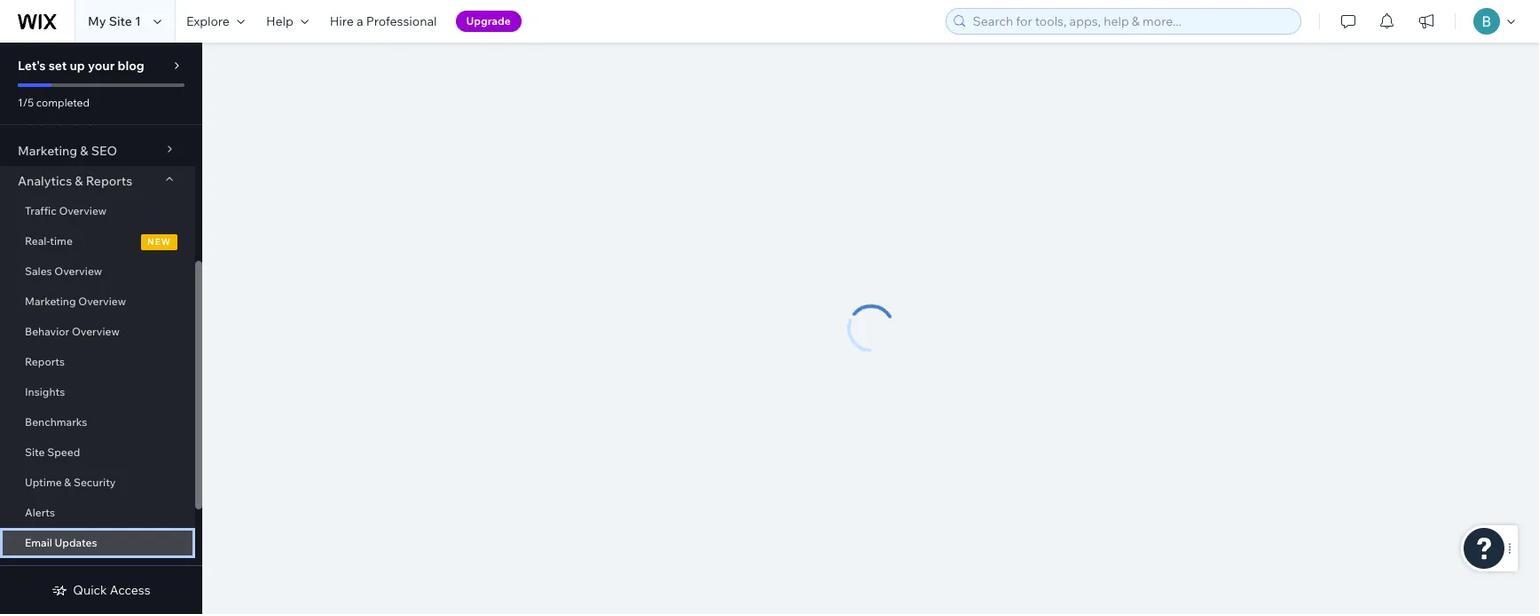 Task type: vqa. For each thing, say whether or not it's contained in the screenshot.
Setup link
no



Task type: describe. For each thing, give the bounding box(es) containing it.
benchmarks
[[25, 415, 87, 429]]

explore
[[186, 13, 230, 29]]

uptime
[[25, 476, 62, 489]]

email updates
[[25, 536, 97, 549]]

marketing for marketing & seo
[[18, 143, 77, 159]]

marketing for marketing overview
[[25, 295, 76, 308]]

professional
[[366, 13, 437, 29]]

hire a professional link
[[319, 0, 448, 43]]

behavior overview link
[[0, 317, 195, 347]]

insights link
[[0, 377, 195, 407]]

1/5 completed
[[18, 96, 90, 109]]

uptime & security link
[[0, 468, 195, 498]]

time
[[50, 234, 73, 248]]

your
[[88, 58, 115, 74]]

alerts link
[[0, 498, 195, 528]]

automations
[[18, 113, 93, 129]]

insights
[[25, 385, 65, 398]]

traffic overview
[[25, 204, 107, 217]]

help button
[[255, 0, 319, 43]]

speed
[[47, 445, 80, 459]]

sales
[[25, 264, 52, 278]]

automations link
[[0, 106, 195, 136]]

seo
[[91, 143, 117, 159]]

a
[[357, 13, 363, 29]]

behavior overview
[[25, 325, 120, 338]]

hire a professional
[[330, 13, 437, 29]]

analytics & reports button
[[0, 166, 195, 196]]

upgrade button
[[456, 11, 522, 32]]

email
[[25, 536, 52, 549]]

marketing & seo
[[18, 143, 117, 159]]

behavior
[[25, 325, 69, 338]]

email updates link
[[0, 528, 195, 558]]

my site 1
[[88, 13, 141, 29]]

let's
[[18, 58, 46, 74]]

real-
[[25, 234, 50, 248]]



Task type: locate. For each thing, give the bounding box(es) containing it.
& for analytics
[[75, 173, 83, 189]]

analytics
[[18, 173, 72, 189]]

traffic
[[25, 204, 57, 217]]

upgrade
[[466, 14, 511, 28]]

marketing up analytics
[[18, 143, 77, 159]]

blog
[[117, 58, 144, 74]]

overview down analytics & reports
[[59, 204, 107, 217]]

traffic overview link
[[0, 196, 195, 226]]

1
[[135, 13, 141, 29]]

0 horizontal spatial reports
[[25, 355, 65, 368]]

security
[[74, 476, 116, 489]]

reports inside analytics & reports popup button
[[86, 173, 132, 189]]

0 vertical spatial marketing
[[18, 143, 77, 159]]

1 vertical spatial reports
[[25, 355, 65, 368]]

&
[[80, 143, 88, 159], [75, 173, 83, 189], [64, 476, 71, 489]]

quick access
[[73, 582, 151, 598]]

& for marketing
[[80, 143, 88, 159]]

& left the seo
[[80, 143, 88, 159]]

alerts
[[25, 506, 55, 519]]

1 horizontal spatial site
[[109, 13, 132, 29]]

0 vertical spatial site
[[109, 13, 132, 29]]

overview down sales overview link
[[78, 295, 126, 308]]

marketing overview
[[25, 295, 126, 308]]

overview inside sales overview link
[[54, 264, 102, 278]]

overview
[[59, 204, 107, 217], [54, 264, 102, 278], [78, 295, 126, 308], [72, 325, 120, 338]]

reports up insights
[[25, 355, 65, 368]]

my
[[88, 13, 106, 29]]

0 vertical spatial &
[[80, 143, 88, 159]]

marketing overview link
[[0, 287, 195, 317]]

1 horizontal spatial reports
[[86, 173, 132, 189]]

overview for traffic overview
[[59, 204, 107, 217]]

quick access button
[[52, 582, 151, 598]]

marketing
[[18, 143, 77, 159], [25, 295, 76, 308]]

reports link
[[0, 347, 195, 377]]

new
[[147, 236, 171, 248]]

1 vertical spatial marketing
[[25, 295, 76, 308]]

sales overview link
[[0, 256, 195, 287]]

help
[[266, 13, 293, 29]]

& down 'marketing & seo'
[[75, 173, 83, 189]]

site left '1' at left
[[109, 13, 132, 29]]

overview inside traffic overview link
[[59, 204, 107, 217]]

& inside the uptime & security link
[[64, 476, 71, 489]]

real-time
[[25, 234, 73, 248]]

sales overview
[[25, 264, 102, 278]]

overview inside marketing overview link
[[78, 295, 126, 308]]

Search for tools, apps, help & more... field
[[968, 9, 1295, 34]]

0 horizontal spatial site
[[25, 445, 45, 459]]

site speed
[[25, 445, 80, 459]]

overview up marketing overview
[[54, 264, 102, 278]]

site speed link
[[0, 437, 195, 468]]

overview for marketing overview
[[78, 295, 126, 308]]

& inside analytics & reports popup button
[[75, 173, 83, 189]]

updates
[[55, 536, 97, 549]]

overview inside behavior overview link
[[72, 325, 120, 338]]

marketing up behavior
[[25, 295, 76, 308]]

up
[[70, 58, 85, 74]]

benchmarks link
[[0, 407, 195, 437]]

uptime & security
[[25, 476, 116, 489]]

site inside sidebar element
[[25, 445, 45, 459]]

& inside marketing & seo popup button
[[80, 143, 88, 159]]

site left speed
[[25, 445, 45, 459]]

1/5
[[18, 96, 34, 109]]

set
[[49, 58, 67, 74]]

reports
[[86, 173, 132, 189], [25, 355, 65, 368]]

1 vertical spatial &
[[75, 173, 83, 189]]

2 vertical spatial &
[[64, 476, 71, 489]]

reports down the seo
[[86, 173, 132, 189]]

reports inside reports link
[[25, 355, 65, 368]]

access
[[110, 582, 151, 598]]

sidebar element
[[0, 43, 202, 614]]

overview for behavior overview
[[72, 325, 120, 338]]

hire
[[330, 13, 354, 29]]

0 vertical spatial reports
[[86, 173, 132, 189]]

marketing & seo button
[[0, 136, 195, 166]]

analytics & reports
[[18, 173, 132, 189]]

completed
[[36, 96, 90, 109]]

& right uptime
[[64, 476, 71, 489]]

1 vertical spatial site
[[25, 445, 45, 459]]

site
[[109, 13, 132, 29], [25, 445, 45, 459]]

marketing inside popup button
[[18, 143, 77, 159]]

quick
[[73, 582, 107, 598]]

& for uptime
[[64, 476, 71, 489]]

let's set up your blog
[[18, 58, 144, 74]]

overview down marketing overview link
[[72, 325, 120, 338]]

overview for sales overview
[[54, 264, 102, 278]]



